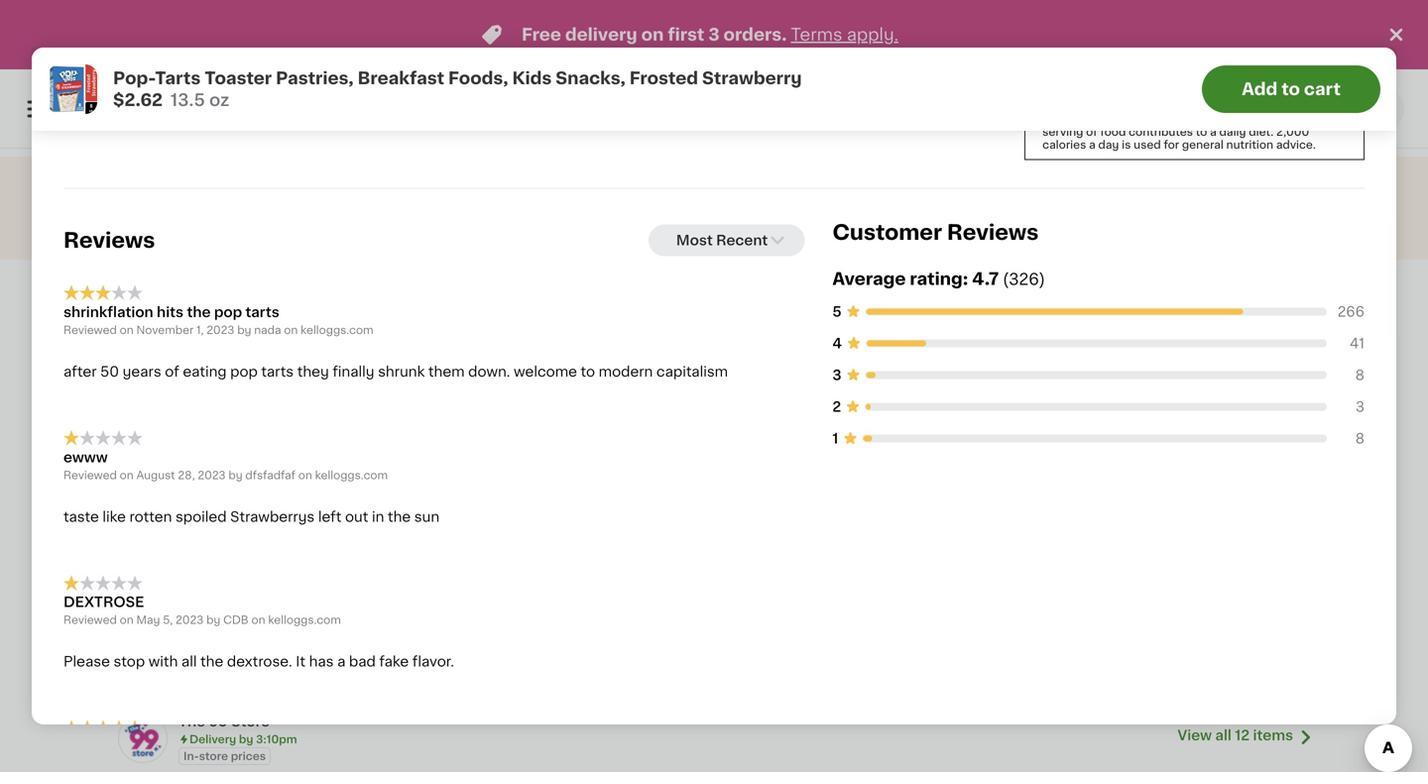 Task type: describe. For each thing, give the bounding box(es) containing it.
tells
[[1171, 114, 1195, 125]]

daily
[[1079, 114, 1107, 125]]

years
[[123, 365, 161, 379]]

terms
[[791, 26, 843, 43]]

8 for 1
[[1356, 432, 1365, 446]]

ewww reviewed on august 28, 2023 by dfsfadfaf on kelloggs.com
[[63, 451, 388, 481]]

recent
[[213, 368, 250, 379]]

free
[[522, 26, 561, 43]]

on left may
[[120, 615, 134, 626]]

much
[[1247, 114, 1278, 125]]

serving
[[1043, 126, 1084, 137]]

breakfast for pop-tarts toaster pastries, breakfast foods, kids snacks, frosted strawberry $2.62 13.5 oz
[[358, 70, 445, 87]]

8 for 3
[[1356, 369, 1365, 382]]

kellogg's eggo frozen waffles, frozen breakfast, breakfast food, buttermilk button
[[103, 435, 243, 633]]

kellogg's
[[113, 575, 163, 586]]

0 horizontal spatial sugars
[[1079, 42, 1118, 53]]

used
[[1134, 139, 1162, 150]]

stop
[[114, 656, 145, 669]]

delivery
[[190, 735, 236, 745]]

chef boyardee spaghetti and meatballs canned food image
[[421, 436, 549, 564]]

nutrient
[[1290, 114, 1334, 125]]

a left day
[[1089, 139, 1096, 150]]

2
[[833, 400, 842, 414]]

results for "food"
[[95, 281, 366, 309]]

food,
[[128, 622, 159, 633]]

dfsfadfaf
[[245, 470, 296, 481]]

oz
[[209, 92, 229, 109]]

1 horizontal spatial reviews
[[947, 222, 1039, 243]]

kids for pop-tarts toaster pastries, breakfast foods, kids snacks, frosted strawberry $2.62 13.5 oz
[[512, 70, 552, 87]]

by up the 'prices'
[[239, 735, 253, 745]]

eat
[[130, 80, 153, 94]]

"food"
[[266, 281, 366, 309]]

reviewed inside shrinkflation hits the pop tarts reviewed on november 1, 2023 by nada on kelloggs.com
[[63, 325, 117, 336]]

average rating: 4.7 (326)
[[833, 271, 1046, 288]]

50k+ recent orders
[[183, 368, 290, 379]]

rotten
[[130, 510, 172, 524]]

4
[[833, 337, 842, 351]]

0
[[1379, 102, 1389, 116]]

tarts for pop-tarts toaster pastries, breakfast foods, kids snacks, frosted strawberry
[[307, 575, 334, 586]]

snacks, for pop-tarts toaster pastries, breakfast foods, kids snacks, frosted strawberry $2.62 13.5 oz
[[556, 70, 626, 87]]

(dv)
[[1143, 114, 1168, 125]]

store
[[231, 715, 270, 729]]

after 50 years of eating pop tarts they finally shrunk them down. welcome to modern capitalism
[[63, 365, 728, 379]]

ready
[[63, 80, 109, 94]]

added
[[1148, 62, 1185, 73]]

50k+
[[183, 368, 211, 379]]

to left eat
[[112, 80, 127, 94]]

day
[[1099, 139, 1120, 150]]

like
[[103, 510, 126, 524]]

1 vertical spatial sugars
[[1188, 62, 1227, 73]]

items for view all 20+ items
[[1254, 371, 1294, 385]]

in-store prices
[[184, 751, 266, 762]]

99
[[209, 715, 228, 729]]

how
[[1221, 114, 1244, 125]]

%
[[1066, 114, 1076, 125]]

13.5
[[171, 92, 205, 109]]

266
[[1338, 305, 1365, 319]]

41
[[1350, 337, 1365, 351]]

free delivery on first 3 orders. terms apply.
[[522, 26, 899, 43]]

0 horizontal spatial of
[[165, 365, 179, 379]]

calories
[[1043, 139, 1087, 150]]

view for view all 12 items
[[1178, 729, 1212, 743]]

on right the dfsfadfaf
[[298, 470, 312, 481]]

frosted for pop-tarts toaster pastries, breakfast foods, kids snacks, frosted strawberry
[[276, 622, 318, 633]]

eating
[[183, 365, 227, 379]]

has
[[309, 656, 334, 669]]

reviewed for ewww
[[63, 470, 117, 481]]

pastries, for pop-tarts toaster pastries, breakfast foods, kids snacks, frosted strawberry $2.62 13.5 oz
[[276, 70, 354, 87]]

tarts for pop-tarts toaster pastries, breakfast foods, kids snacks, frosted strawberry $2.62 13.5 oz
[[155, 70, 201, 87]]

on right nada
[[284, 325, 298, 336]]

most
[[677, 234, 713, 248]]

advice.
[[1277, 139, 1316, 150]]

cdb
[[223, 615, 249, 626]]

taste
[[63, 510, 99, 524]]

breakfast inside kellogg's eggo frozen waffles, frozen breakfast, breakfast food, buttermilk
[[176, 607, 228, 617]]

tarts inside shrinkflation hits the pop tarts reviewed on november 1, 2023 by nada on kelloggs.com
[[246, 305, 280, 319]]

for inside the % daily value (dv) tells you how much a nutrient in a serving of food contributes to a daily diet. 2,000 calories a day is used for general nutrition advice.
[[1164, 139, 1180, 150]]

4.7
[[973, 271, 999, 288]]

prices
[[231, 751, 266, 762]]

directions
[[63, 46, 138, 60]]

the % daily value (dv) tells you how much a nutrient in a serving of food contributes to a daily diet. 2,000 calories a day is used for general nutrition advice.
[[1043, 114, 1356, 150]]

daily
[[1220, 126, 1247, 137]]

view all 12 items
[[1178, 729, 1294, 743]]

a left 0
[[1350, 114, 1356, 125]]

spoiled
[[176, 510, 227, 524]]

dextrose reviewed on may 5, 2023 by cdb on kelloggs.com
[[63, 596, 341, 626]]

the for the 99 store
[[179, 715, 205, 729]]

1 vertical spatial pop
[[230, 365, 258, 379]]

a down you
[[1211, 126, 1217, 137]]

average
[[833, 271, 906, 288]]

3:10pm
[[256, 735, 297, 745]]

dextrose
[[63, 596, 144, 610]]

the 99 store show all 12 items element
[[179, 712, 1178, 732]]

total
[[1050, 42, 1077, 53]]

of inside the % daily value (dv) tells you how much a nutrient in a serving of food contributes to a daily diet. 2,000 calories a day is used for general nutrition advice.
[[1087, 126, 1098, 137]]

orders
[[253, 368, 290, 379]]

1,
[[196, 325, 204, 336]]

pastries, for pop-tarts toaster pastries, breakfast foods, kids snacks, frosted strawberry
[[278, 591, 325, 602]]

with
[[149, 656, 178, 669]]

pop inside shrinkflation hits the pop tarts reviewed on november 1, 2023 by nada on kelloggs.com
[[214, 305, 242, 319]]

5
[[833, 305, 842, 319]]

pop-tarts toaster pastries, breakfast foods, kids snacks, frosted brown sugar cinnamon image
[[1200, 436, 1327, 564]]

(326)
[[1003, 272, 1046, 288]]

by inside shrinkflation hits the pop tarts reviewed on november 1, 2023 by nada on kelloggs.com
[[237, 325, 251, 336]]

view for view all 20+ items
[[1166, 371, 1200, 385]]

ready to eat
[[63, 80, 153, 94]]

in inside the % daily value (dv) tells you how much a nutrient in a serving of food contributes to a daily diet. 2,000 calories a day is used for general nutrition advice.
[[1337, 114, 1347, 125]]

shrinkflation hits the pop tarts reviewed on november 1, 2023 by nada on kelloggs.com
[[63, 305, 374, 336]]

sun
[[414, 510, 440, 524]]

fake
[[379, 656, 409, 669]]

pop-tarts toaster pastries, breakfast foods, kids snacks, frosted strawberry button
[[259, 435, 399, 633]]

welcome
[[514, 365, 577, 379]]

strawberry for pop-tarts toaster pastries, breakfast foods, kids snacks, frosted strawberry
[[321, 622, 381, 633]]

apply.
[[847, 26, 899, 43]]

kellogg's eggo frozen waffles, frozen breakfast, breakfast food, original image
[[1044, 436, 1172, 564]]

total sugars 30g
[[1050, 42, 1143, 53]]

august
[[136, 470, 175, 481]]

0 horizontal spatial for
[[216, 281, 260, 309]]



Task type: vqa. For each thing, say whether or not it's contained in the screenshot.
Kellogg's Eggo Frozen Waffles, Frozen Breakfast, Breakfast Food, Original image
yes



Task type: locate. For each thing, give the bounding box(es) containing it.
1 vertical spatial tarts
[[261, 365, 294, 379]]

for
[[1164, 139, 1180, 150], [216, 281, 260, 309]]

30g
[[1121, 42, 1143, 53], [1124, 62, 1146, 73]]

2023 right 28,
[[198, 470, 226, 481]]

kids inside pop-tarts toaster pastries, breakfast foods, kids snacks, frosted strawberry $2.62 13.5 oz
[[512, 70, 552, 87]]

by inside dextrose reviewed on may 5, 2023 by cdb on kelloggs.com
[[206, 615, 221, 626]]

0 horizontal spatial pop-
[[113, 70, 155, 87]]

foods, for pop-tarts toaster pastries, breakfast foods, kids snacks, frosted strawberry $2.62 13.5 oz
[[449, 70, 508, 87]]

2 reviewed from the top
[[63, 470, 117, 481]]

general
[[1182, 139, 1224, 150]]

1 vertical spatial for
[[216, 281, 260, 309]]

pop-
[[113, 70, 155, 87], [281, 575, 307, 586]]

pop
[[214, 305, 242, 319], [230, 365, 258, 379]]

pop- for pop-tarts toaster pastries, breakfast foods, kids snacks, frosted strawberry
[[281, 575, 307, 586]]

reviewed inside ewww reviewed on august 28, 2023 by dfsfadfaf on kelloggs.com
[[63, 470, 117, 481]]

strawberry inside pop-tarts toaster pastries, breakfast foods, kids snacks, frosted strawberry
[[321, 622, 381, 633]]

1 vertical spatial frosted
[[276, 622, 318, 633]]

hits
[[157, 305, 184, 319]]

1
[[833, 432, 839, 446]]

2 8 from the top
[[1356, 432, 1365, 446]]

kelloggs.com down "food"
[[301, 325, 374, 336]]

kelloggs.com for has
[[268, 615, 341, 626]]

kids up the has
[[314, 607, 338, 617]]

to inside the % daily value (dv) tells you how much a nutrient in a serving of food contributes to a daily diet. 2,000 calories a day is used for general nutrition advice.
[[1196, 126, 1208, 137]]

to right add
[[1282, 81, 1301, 98]]

tarts left they
[[261, 365, 294, 379]]

to left modern at left top
[[581, 365, 595, 379]]

1 vertical spatial pastries,
[[278, 591, 325, 602]]

items for view all 12 items
[[1254, 729, 1294, 743]]

toaster for pop-tarts toaster pastries, breakfast foods, kids snacks, frosted strawberry
[[336, 575, 377, 586]]

a up 2,000
[[1281, 114, 1287, 125]]

0 vertical spatial 30g
[[1121, 42, 1143, 53]]

november
[[136, 325, 194, 336]]

frosted down first
[[630, 70, 698, 87]]

on down shrinkflation
[[120, 325, 134, 336]]

by left nada
[[237, 325, 251, 336]]

pop- for pop-tarts toaster pastries, breakfast foods, kids snacks, frosted strawberry $2.62 13.5 oz
[[113, 70, 155, 87]]

0 vertical spatial foods,
[[449, 70, 508, 87]]

the 99 store
[[179, 715, 270, 729]]

foods, inside pop-tarts toaster pastries, breakfast foods, kids snacks, frosted strawberry $2.62 13.5 oz
[[449, 70, 508, 87]]

please stop with all the dextrose. it has a bad fake flavor.
[[63, 656, 454, 669]]

the
[[187, 305, 211, 319], [388, 510, 411, 524], [200, 656, 224, 669]]

you
[[1197, 114, 1218, 125]]

2 vertical spatial breakfast
[[176, 607, 228, 617]]

2 vertical spatial reviewed
[[63, 615, 117, 626]]

0 vertical spatial the
[[1043, 114, 1064, 125]]

0 vertical spatial snacks,
[[556, 70, 626, 87]]

2 horizontal spatial 3
[[1356, 400, 1365, 414]]

0 vertical spatial of
[[1087, 126, 1098, 137]]

the up the 1,
[[187, 305, 211, 319]]

pastries, inside pop-tarts toaster pastries, breakfast foods, kids snacks, frosted strawberry $2.62 13.5 oz
[[276, 70, 354, 87]]

contributes
[[1129, 126, 1194, 137]]

rating:
[[910, 271, 969, 288]]

in right nutrient at the top right of the page
[[1337, 114, 1347, 125]]

breakfast inside pop-tarts toaster pastries, breakfast foods, kids snacks, frosted strawberry
[[328, 591, 380, 602]]

0 vertical spatial kids
[[512, 70, 552, 87]]

1 vertical spatial all
[[181, 656, 197, 669]]

tarts inside pop-tarts toaster pastries, breakfast foods, kids snacks, frosted strawberry
[[307, 575, 334, 586]]

0 vertical spatial toaster
[[205, 70, 272, 87]]

orders.
[[724, 26, 787, 43]]

1 vertical spatial pop-
[[281, 575, 307, 586]]

0 vertical spatial breakfast
[[358, 70, 445, 87]]

28,
[[178, 470, 195, 481]]

★★★★★
[[63, 285, 143, 301], [63, 285, 143, 301], [63, 430, 143, 446], [63, 576, 143, 592], [63, 721, 143, 737], [63, 721, 143, 737]]

breakfast
[[358, 70, 445, 87], [328, 591, 380, 602], [176, 607, 228, 617]]

1 horizontal spatial in
[[1337, 114, 1347, 125]]

0 horizontal spatial pop-tarts toaster pastries, breakfast foods, kids snacks, frosted strawberry image
[[265, 436, 393, 564]]

frosted inside pop-tarts toaster pastries, breakfast foods, kids snacks, frosted strawberry $2.62 13.5 oz
[[630, 70, 698, 87]]

pop-tarts toaster pastries, breakfast foods, kids snacks, frosted strawberry image inside button
[[265, 436, 393, 564]]

3 right first
[[709, 26, 720, 43]]

0 vertical spatial the
[[187, 305, 211, 319]]

kelloggs.com up it
[[268, 615, 341, 626]]

1 horizontal spatial sugars
[[1188, 62, 1227, 73]]

snacks, inside pop-tarts toaster pastries, breakfast foods, kids snacks, frosted strawberry
[[341, 607, 383, 617]]

0 horizontal spatial kids
[[314, 607, 338, 617]]

delivery by 3:10pm
[[190, 735, 297, 745]]

reviewed
[[63, 325, 117, 336], [63, 470, 117, 481], [63, 615, 117, 626]]

1 horizontal spatial for
[[1164, 139, 1180, 150]]

3 reviewed from the top
[[63, 615, 117, 626]]

the down buttermilk in the bottom of the page
[[200, 656, 224, 669]]

1 vertical spatial items
[[1254, 729, 1294, 743]]

1 horizontal spatial foods,
[[449, 70, 508, 87]]

all for view all 20+ items
[[1203, 371, 1220, 385]]

1 horizontal spatial frosted
[[630, 70, 698, 87]]

0 vertical spatial pastries,
[[276, 70, 354, 87]]

diet.
[[1249, 126, 1274, 137]]

to inside button
[[1282, 81, 1301, 98]]

0 horizontal spatial tarts
[[155, 70, 201, 87]]

0 vertical spatial 3
[[709, 26, 720, 43]]

frosted
[[630, 70, 698, 87], [276, 622, 318, 633]]

1 horizontal spatial of
[[1087, 126, 1098, 137]]

60%
[[1330, 62, 1356, 73]]

$2.62
[[113, 92, 163, 109]]

view left 12
[[1178, 729, 1212, 743]]

kelloggs.com inside dextrose reviewed on may 5, 2023 by cdb on kelloggs.com
[[268, 615, 341, 626]]

0 vertical spatial sugars
[[1079, 42, 1118, 53]]

limited time offer region
[[0, 0, 1385, 69]]

0 vertical spatial strawberry
[[702, 70, 802, 87]]

1 vertical spatial the
[[388, 510, 411, 524]]

snacks,
[[556, 70, 626, 87], [341, 607, 383, 617]]

toaster inside pop-tarts toaster pastries, breakfast foods, kids snacks, frosted strawberry
[[336, 575, 377, 586]]

1 vertical spatial foods,
[[275, 607, 312, 617]]

add to cart
[[1242, 81, 1341, 98]]

out
[[345, 510, 368, 524]]

reviewed for dextrose
[[63, 615, 117, 626]]

all left 12
[[1216, 729, 1232, 743]]

tarts down left
[[307, 575, 334, 586]]

tarts inside pop-tarts toaster pastries, breakfast foods, kids snacks, frosted strawberry $2.62 13.5 oz
[[155, 70, 201, 87]]

frosted up it
[[276, 622, 318, 633]]

30g left added
[[1124, 62, 1146, 73]]

the inside shrinkflation hits the pop tarts reviewed on november 1, 2023 by nada on kelloggs.com
[[187, 305, 211, 319]]

by inside ewww reviewed on august 28, 2023 by dfsfadfaf on kelloggs.com
[[229, 470, 243, 481]]

1 vertical spatial snacks,
[[341, 607, 383, 617]]

0 vertical spatial 2023
[[207, 325, 235, 336]]

8
[[1356, 369, 1365, 382], [1356, 432, 1365, 446]]

strawberry inside pop-tarts toaster pastries, breakfast foods, kids snacks, frosted strawberry $2.62 13.5 oz
[[702, 70, 802, 87]]

reviews up 4.7 at the right top
[[947, 222, 1039, 243]]

0 vertical spatial items
[[1254, 371, 1294, 385]]

the left 99
[[179, 715, 205, 729]]

pop- inside pop-tarts toaster pastries, breakfast foods, kids snacks, frosted strawberry
[[281, 575, 307, 586]]

frosted inside pop-tarts toaster pastries, breakfast foods, kids snacks, frosted strawberry
[[276, 622, 318, 633]]

kellogg's eggo frozen waffles, frozen breakfast, breakfast food, buttermilk image
[[109, 436, 237, 564]]

please
[[63, 656, 110, 669]]

foods, for pop-tarts toaster pastries, breakfast foods, kids snacks, frosted strawberry
[[275, 607, 312, 617]]

strawberry
[[702, 70, 802, 87], [321, 622, 381, 633]]

by left the dfsfadfaf
[[229, 470, 243, 481]]

on left first
[[642, 26, 664, 43]]

reviews
[[947, 222, 1039, 243], [63, 230, 155, 251]]

1 vertical spatial breakfast
[[328, 591, 380, 602]]

pop-tarts toaster pastries, breakfast foods, kids snacks, frosted strawberry image
[[265, 436, 393, 564], [888, 436, 1016, 564]]

on left august
[[120, 470, 134, 481]]

0 vertical spatial for
[[1164, 139, 1180, 150]]

first
[[668, 26, 705, 43]]

1 vertical spatial 8
[[1356, 432, 1365, 446]]

terms apply. link
[[791, 26, 899, 43]]

5,
[[163, 615, 173, 626]]

0 horizontal spatial reviews
[[63, 230, 155, 251]]

30g up includes 30g added sugars
[[1121, 42, 1143, 53]]

2023 for ewww
[[198, 470, 226, 481]]

2 vertical spatial all
[[1216, 729, 1232, 743]]

1 horizontal spatial snacks,
[[556, 70, 626, 87]]

snacks, for pop-tarts toaster pastries, breakfast foods, kids snacks, frosted strawberry
[[341, 607, 383, 617]]

delivery
[[565, 26, 638, 43]]

items right 20+
[[1254, 371, 1294, 385]]

2 vertical spatial 3
[[1356, 400, 1365, 414]]

1 vertical spatial reviewed
[[63, 470, 117, 481]]

for up nada
[[216, 281, 260, 309]]

frozen
[[197, 575, 234, 586], [178, 591, 215, 602]]

pastries, inside pop-tarts toaster pastries, breakfast foods, kids snacks, frosted strawberry
[[278, 591, 325, 602]]

1 vertical spatial 2023
[[198, 470, 226, 481]]

pop- up $2.62
[[113, 70, 155, 87]]

0 vertical spatial 8
[[1356, 369, 1365, 382]]

2 vertical spatial kelloggs.com
[[268, 615, 341, 626]]

1 horizontal spatial the
[[1043, 114, 1064, 125]]

includes
[[1074, 62, 1121, 73]]

0 vertical spatial pop
[[214, 305, 242, 319]]

reviewed inside dextrose reviewed on may 5, 2023 by cdb on kelloggs.com
[[63, 615, 117, 626]]

pop- inside pop-tarts toaster pastries, breakfast foods, kids snacks, frosted strawberry $2.62 13.5 oz
[[113, 70, 155, 87]]

0 horizontal spatial the
[[179, 715, 205, 729]]

1 vertical spatial 3
[[833, 369, 842, 382]]

1 vertical spatial kelloggs.com
[[315, 470, 388, 481]]

50
[[100, 365, 119, 379]]

0 horizontal spatial frosted
[[276, 622, 318, 633]]

0 vertical spatial tarts
[[155, 70, 201, 87]]

0 horizontal spatial toaster
[[205, 70, 272, 87]]

0 vertical spatial reviewed
[[63, 325, 117, 336]]

strawberrys
[[230, 510, 315, 524]]

the up serving
[[1043, 114, 1064, 125]]

kelloggs.com inside ewww reviewed on august 28, 2023 by dfsfadfaf on kelloggs.com
[[315, 470, 388, 481]]

2023 right the 1,
[[207, 325, 235, 336]]

the for the % daily value (dv) tells you how much a nutrient in a serving of food contributes to a daily diet. 2,000 calories a day is used for general nutrition advice.
[[1043, 114, 1064, 125]]

a
[[1281, 114, 1287, 125], [1350, 114, 1356, 125], [1211, 126, 1217, 137], [1089, 139, 1096, 150], [337, 656, 346, 669]]

kids
[[512, 70, 552, 87], [314, 607, 338, 617]]

1 vertical spatial in
[[372, 510, 384, 524]]

breakfast,
[[118, 607, 173, 617]]

capitalism
[[657, 365, 728, 379]]

0 horizontal spatial strawberry
[[321, 622, 381, 633]]

breakfast inside pop-tarts toaster pastries, breakfast foods, kids snacks, frosted strawberry $2.62 13.5 oz
[[358, 70, 445, 87]]

by left cdb
[[206, 615, 221, 626]]

tarts up 13.5
[[155, 70, 201, 87]]

reviewed down dextrose
[[63, 615, 117, 626]]

toaster for pop-tarts toaster pastries, breakfast foods, kids snacks, frosted strawberry $2.62 13.5 oz
[[205, 70, 272, 87]]

1 items from the top
[[1254, 371, 1294, 385]]

shrinkflation
[[63, 305, 153, 319]]

may
[[136, 615, 160, 626]]

kelloggs.com up out
[[315, 470, 388, 481]]

items right 12
[[1254, 729, 1294, 743]]

2023 inside dextrose reviewed on may 5, 2023 by cdb on kelloggs.com
[[176, 615, 204, 626]]

for down the "contributes"
[[1164, 139, 1180, 150]]

1 horizontal spatial pop-
[[281, 575, 307, 586]]

1 vertical spatial strawberry
[[321, 622, 381, 633]]

waffles,
[[131, 591, 175, 602]]

20+
[[1223, 371, 1250, 385]]

3 inside limited time offer "region"
[[709, 26, 720, 43]]

cart
[[1305, 81, 1341, 98]]

toaster down out
[[336, 575, 377, 586]]

breakfast for pop-tarts toaster pastries, breakfast foods, kids snacks, frosted strawberry
[[328, 591, 380, 602]]

2023 for dextrose
[[176, 615, 204, 626]]

1 vertical spatial view
[[1178, 729, 1212, 743]]

2 items from the top
[[1254, 729, 1294, 743]]

recent
[[716, 234, 768, 248]]

of left 50k+
[[165, 365, 179, 379]]

frozen up dextrose reviewed on may 5, 2023 by cdb on kelloggs.com
[[197, 575, 234, 586]]

reviews up results
[[63, 230, 155, 251]]

pop- down strawberrys
[[281, 575, 307, 586]]

frozen down eggo
[[178, 591, 215, 602]]

1 horizontal spatial tarts
[[307, 575, 334, 586]]

12
[[1235, 729, 1250, 743]]

on inside limited time offer "region"
[[642, 26, 664, 43]]

to
[[112, 80, 127, 94], [1282, 81, 1301, 98], [1196, 126, 1208, 137], [581, 365, 595, 379]]

pop right eating
[[230, 365, 258, 379]]

eggo
[[166, 575, 194, 586]]

sugars right added
[[1188, 62, 1227, 73]]

dextrose.
[[227, 656, 292, 669]]

finally
[[333, 365, 375, 379]]

snacks, inside pop-tarts toaster pastries, breakfast foods, kids snacks, frosted strawberry $2.62 13.5 oz
[[556, 70, 626, 87]]

1 vertical spatial 30g
[[1124, 62, 1146, 73]]

1 vertical spatial of
[[165, 365, 179, 379]]

most recent button
[[649, 225, 805, 256]]

kellogg's eggo frozen waffles, frozen breakfast, breakfast food, blueberry image
[[732, 436, 860, 564]]

0 vertical spatial kelloggs.com
[[301, 325, 374, 336]]

0 vertical spatial tarts
[[246, 305, 280, 319]]

0 horizontal spatial 3
[[709, 26, 720, 43]]

2 vertical spatial 2023
[[176, 615, 204, 626]]

of down the daily
[[1087, 126, 1098, 137]]

kids inside pop-tarts toaster pastries, breakfast foods, kids snacks, frosted strawberry
[[314, 607, 338, 617]]

buttermilk
[[162, 622, 218, 633]]

2023
[[207, 325, 235, 336], [198, 470, 226, 481], [176, 615, 204, 626]]

strawberry down "orders."
[[702, 70, 802, 87]]

kelloggs.com
[[301, 325, 374, 336], [315, 470, 388, 481], [268, 615, 341, 626]]

customer reviews
[[833, 222, 1039, 243]]

3 up 2
[[833, 369, 842, 382]]

1 vertical spatial kids
[[314, 607, 338, 617]]

tarts
[[246, 305, 280, 319], [261, 365, 294, 379]]

2 vertical spatial the
[[200, 656, 224, 669]]

food
[[1101, 126, 1126, 137]]

snacks, up bad
[[341, 607, 383, 617]]

1 vertical spatial tarts
[[307, 575, 334, 586]]

tarts
[[155, 70, 201, 87], [307, 575, 334, 586]]

0 vertical spatial in
[[1337, 114, 1347, 125]]

strawberry up bad
[[321, 622, 381, 633]]

in right out
[[372, 510, 384, 524]]

1 horizontal spatial strawberry
[[702, 70, 802, 87]]

view left 20+
[[1166, 371, 1200, 385]]

toaster inside pop-tarts toaster pastries, breakfast foods, kids snacks, frosted strawberry $2.62 13.5 oz
[[205, 70, 272, 87]]

frosted for pop-tarts toaster pastries, breakfast foods, kids snacks, frosted strawberry $2.62 13.5 oz
[[630, 70, 698, 87]]

all left 20+
[[1203, 371, 1220, 385]]

instacart logo image
[[67, 97, 187, 121]]

pop-tarts toaster pastries, breakfast foods, kids snacks, frosted strawberry
[[275, 575, 383, 633]]

kelloggs.com inside shrinkflation hits the pop tarts reviewed on november 1, 2023 by nada on kelloggs.com
[[301, 325, 374, 336]]

0 vertical spatial view
[[1166, 371, 1200, 385]]

flavor.
[[413, 656, 454, 669]]

0 horizontal spatial snacks,
[[341, 607, 383, 617]]

1 vertical spatial frozen
[[178, 591, 215, 602]]

reviewed down shrinkflation
[[63, 325, 117, 336]]

2023 inside shrinkflation hits the pop tarts reviewed on november 1, 2023 by nada on kelloggs.com
[[207, 325, 235, 336]]

the
[[1043, 114, 1064, 125], [179, 715, 205, 729]]

items
[[1254, 371, 1294, 385], [1254, 729, 1294, 743]]

reviewed down ewww
[[63, 470, 117, 481]]

on right cdb
[[252, 615, 265, 626]]

1 vertical spatial toaster
[[336, 575, 377, 586]]

most recent
[[677, 234, 768, 248]]

store
[[199, 751, 228, 762]]

snacks, down delivery
[[556, 70, 626, 87]]

1 pop-tarts toaster pastries, breakfast foods, kids snacks, frosted strawberry image from the left
[[265, 436, 393, 564]]

1 horizontal spatial pop-tarts toaster pastries, breakfast foods, kids snacks, frosted strawberry image
[[888, 436, 1016, 564]]

2023 right 5,
[[176, 615, 204, 626]]

pop right hits
[[214, 305, 242, 319]]

walmart show all 22 items element
[[179, 346, 1166, 366]]

toaster up oz
[[205, 70, 272, 87]]

the left sun
[[388, 510, 411, 524]]

0 horizontal spatial foods,
[[275, 607, 312, 617]]

2 pop-tarts toaster pastries, breakfast foods, kids snacks, frosted strawberry image from the left
[[888, 436, 1016, 564]]

the inside the % daily value (dv) tells you how much a nutrient in a serving of food contributes to a daily diet. 2,000 calories a day is used for general nutrition advice.
[[1043, 114, 1064, 125]]

1 horizontal spatial kids
[[512, 70, 552, 87]]

kids down the free on the left top of page
[[512, 70, 552, 87]]

nada
[[254, 325, 281, 336]]

0 vertical spatial frosted
[[630, 70, 698, 87]]

0 vertical spatial frozen
[[197, 575, 234, 586]]

1 reviewed from the top
[[63, 325, 117, 336]]

1 vertical spatial the
[[179, 715, 205, 729]]

kelloggs.com for in
[[315, 470, 388, 481]]

0 vertical spatial all
[[1203, 371, 1220, 385]]

2023 inside ewww reviewed on august 28, 2023 by dfsfadfaf on kelloggs.com
[[198, 470, 226, 481]]

1 horizontal spatial toaster
[[336, 575, 377, 586]]

sugars up the 'includes' on the right
[[1079, 42, 1118, 53]]

0 horizontal spatial in
[[372, 510, 384, 524]]

all right "with" at the left bottom of the page
[[181, 656, 197, 669]]

1 horizontal spatial 3
[[833, 369, 842, 382]]

0 button
[[1339, 89, 1405, 129]]

a right the has
[[337, 656, 346, 669]]

taste like rotten spoiled strawberrys left out in the sun
[[63, 510, 440, 524]]

all for view all 12 items
[[1216, 729, 1232, 743]]

1 8 from the top
[[1356, 369, 1365, 382]]

ewww
[[63, 451, 108, 465]]

0 vertical spatial pop-
[[113, 70, 155, 87]]

value
[[1110, 114, 1140, 125]]

tarts up nada
[[246, 305, 280, 319]]

strawberry for pop-tarts toaster pastries, breakfast foods, kids snacks, frosted strawberry $2.62 13.5 oz
[[702, 70, 802, 87]]

to up general
[[1196, 126, 1208, 137]]

3 down 41
[[1356, 400, 1365, 414]]

kellogg's eggo frozen waffles, frozen breakfast, breakfast food, buttermilk
[[113, 575, 234, 633]]

foods, inside pop-tarts toaster pastries, breakfast foods, kids snacks, frosted strawberry
[[275, 607, 312, 617]]

kids for pop-tarts toaster pastries, breakfast foods, kids snacks, frosted strawberry
[[314, 607, 338, 617]]



